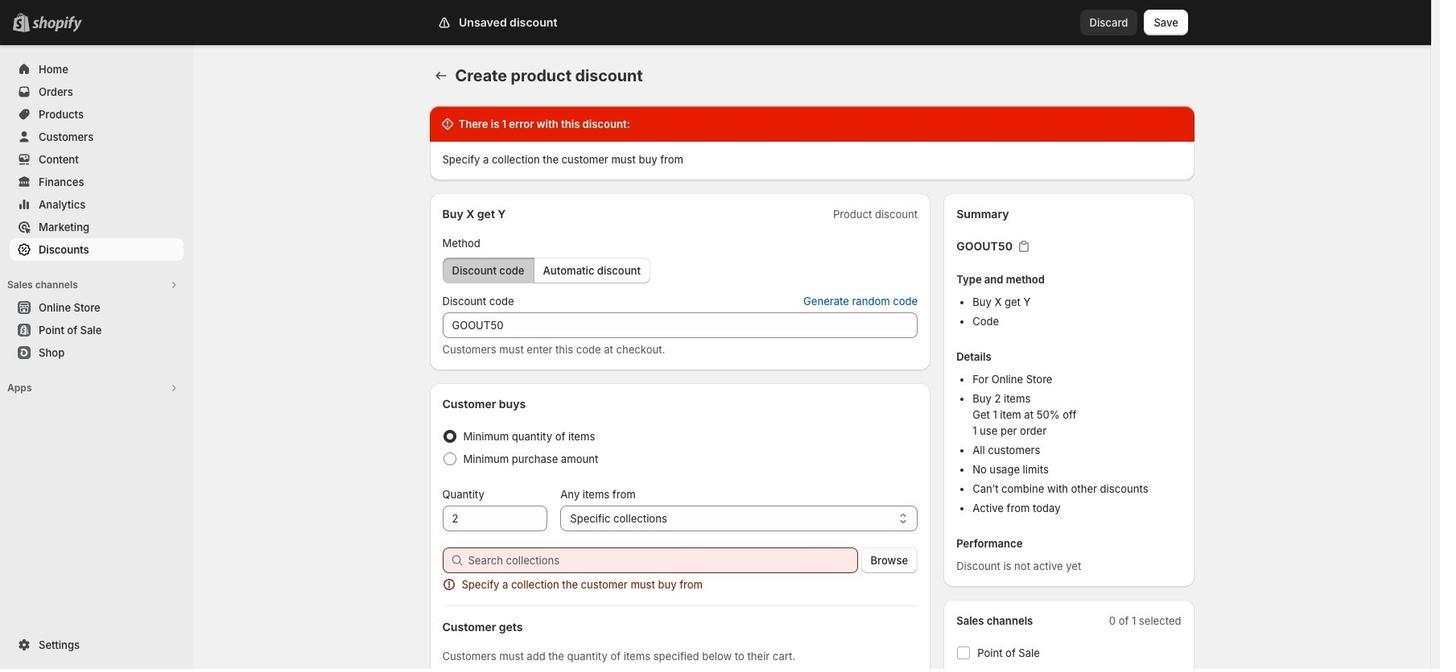 Task type: describe. For each thing, give the bounding box(es) containing it.
shopify image
[[32, 16, 82, 32]]



Task type: locate. For each thing, give the bounding box(es) containing it.
None text field
[[443, 506, 548, 532]]

None text field
[[443, 312, 918, 338]]

Search collections text field
[[468, 548, 858, 573]]



Task type: vqa. For each thing, say whether or not it's contained in the screenshot.
Shopify image
yes



